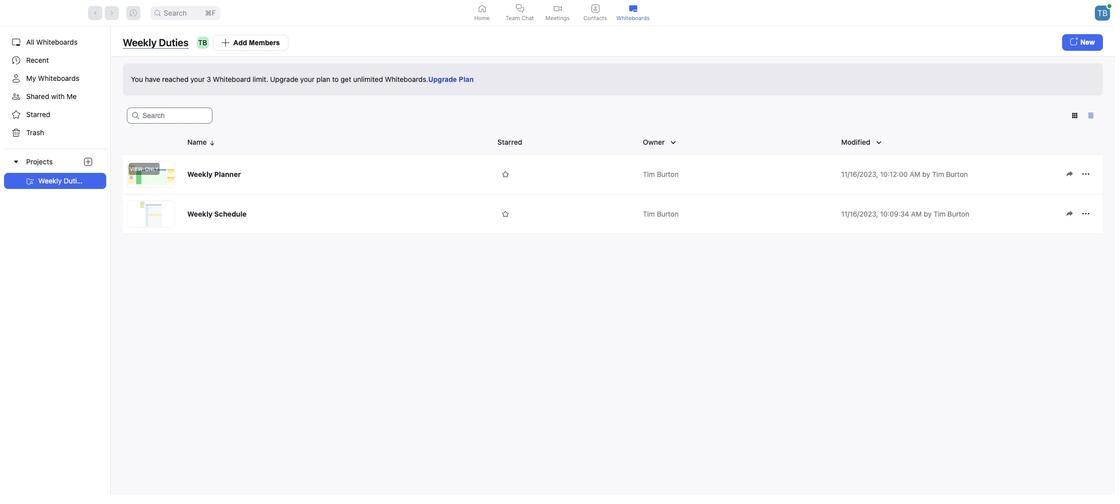 Task type: vqa. For each thing, say whether or not it's contained in the screenshot.
Team
yes



Task type: describe. For each thing, give the bounding box(es) containing it.
whiteboards
[[616, 14, 650, 21]]

meetings button
[[539, 0, 576, 26]]

tab list containing home
[[463, 0, 652, 26]]

home small image
[[478, 4, 486, 12]]

team chat
[[506, 14, 534, 21]]

tb
[[1097, 8, 1108, 18]]

search
[[164, 8, 187, 17]]

home
[[474, 14, 490, 21]]

⌘f
[[205, 8, 216, 17]]



Task type: locate. For each thing, give the bounding box(es) containing it.
meetings
[[545, 14, 570, 21]]

home small image
[[478, 4, 486, 12]]

whiteboard small image
[[629, 4, 637, 12], [629, 4, 637, 12]]

team chat image
[[516, 4, 524, 12], [516, 4, 524, 12]]

team chat button
[[501, 0, 539, 26]]

home button
[[463, 0, 501, 26]]

profile contact image
[[591, 4, 599, 12], [591, 4, 599, 12]]

whiteboards button
[[614, 0, 652, 26]]

tab list
[[463, 0, 652, 26]]

online image
[[1107, 4, 1111, 8], [1107, 4, 1111, 8]]

chat
[[521, 14, 534, 21]]

video on image
[[554, 4, 562, 12], [554, 4, 562, 12]]

contacts button
[[576, 0, 614, 26]]

contacts
[[583, 14, 607, 21]]

magnifier image
[[155, 10, 161, 16], [155, 10, 161, 16]]

team
[[506, 14, 520, 21]]



